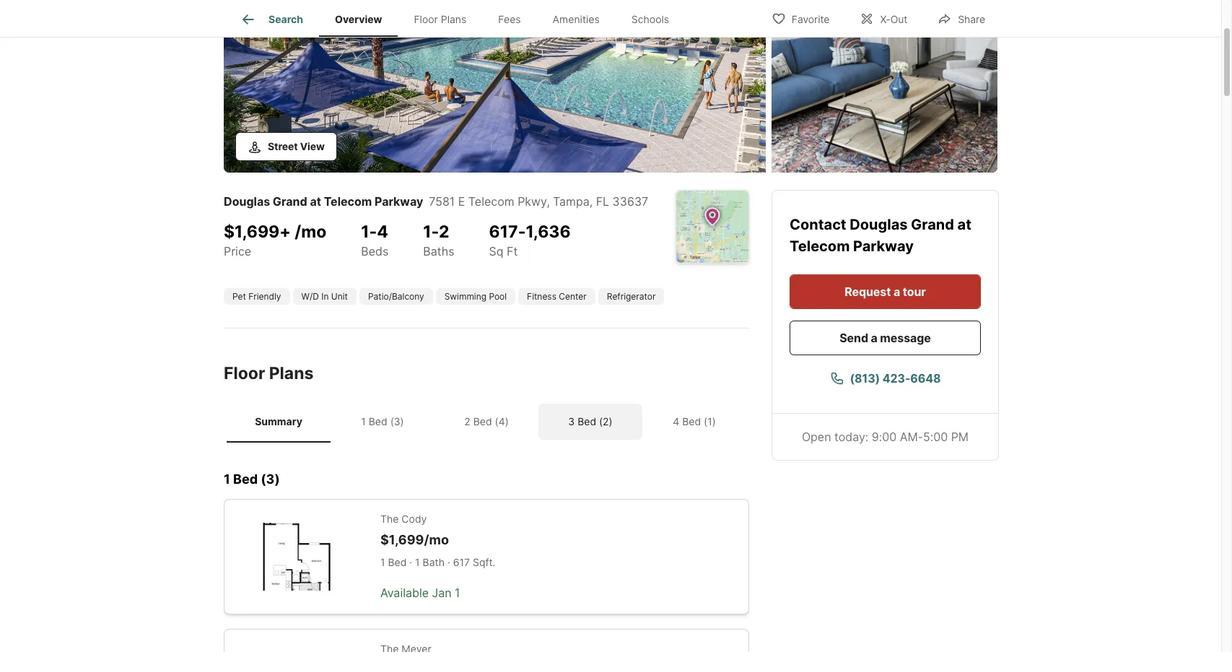 Task type: describe. For each thing, give the bounding box(es) containing it.
message
[[880, 330, 931, 345]]

swimming pool
[[445, 291, 507, 301]]

1 · from the left
[[410, 556, 412, 568]]

ft
[[507, 244, 518, 259]]

sqft.
[[473, 556, 496, 568]]

pkwy
[[518, 194, 547, 208]]

unit
[[331, 291, 348, 301]]

plans inside floor plans tab
[[441, 13, 467, 25]]

fees
[[498, 13, 521, 25]]

at for douglas grand at telecom parkway
[[958, 216, 972, 233]]

(813) 423-6648
[[850, 371, 941, 385]]

$1,699+ /mo price
[[224, 222, 327, 259]]

1 vertical spatial plans
[[269, 363, 314, 383]]

pool
[[489, 291, 507, 301]]

tab list containing summary
[[224, 401, 750, 442]]

search
[[269, 13, 303, 25]]

send a message
[[840, 330, 931, 345]]

bath
[[423, 556, 445, 568]]

out
[[891, 13, 908, 25]]

share
[[958, 13, 986, 25]]

summary tab
[[227, 404, 331, 440]]

617-1,636 sq ft
[[489, 222, 571, 259]]

2 image image from the left
[[772, 0, 998, 172]]

bed for 4 bed (1) tab
[[682, 415, 701, 428]]

3
[[568, 415, 575, 428]]

send a message button
[[790, 320, 981, 355]]

1 image image from the left
[[224, 0, 766, 172]]

am-
[[900, 429, 924, 444]]

a for send
[[871, 330, 878, 345]]

douglas for douglas grand at telecom parkway
[[850, 216, 908, 233]]

jan
[[432, 585, 452, 600]]

tampa
[[553, 194, 590, 208]]

the cody image
[[248, 523, 346, 591]]

7581
[[429, 194, 455, 208]]

1 bed (3) inside tab
[[361, 415, 404, 428]]

4 inside tab
[[673, 415, 680, 428]]

1- for 2
[[423, 222, 439, 242]]

price
[[224, 244, 251, 259]]

x-
[[880, 13, 891, 25]]

(813)
[[850, 371, 880, 385]]

423-
[[883, 371, 911, 385]]

floor plans inside tab
[[414, 13, 467, 25]]

overview
[[335, 13, 382, 25]]

the
[[381, 513, 399, 525]]

(1)
[[704, 415, 716, 428]]

$1,699+
[[224, 222, 291, 242]]

at for douglas grand at telecom parkway 7581 e telecom pkwy , tampa , fl 33637
[[310, 194, 321, 208]]

1,636
[[526, 222, 571, 242]]

amenities tab
[[537, 2, 616, 37]]

patio/balcony
[[368, 291, 424, 301]]

overview tab
[[319, 2, 398, 37]]

2 bed (4)
[[464, 415, 509, 428]]

floor plans tab
[[398, 2, 483, 37]]

4 bed (1)
[[673, 415, 716, 428]]

fitness center
[[527, 291, 587, 301]]

grand for douglas grand at telecom parkway
[[911, 216, 955, 233]]

1 bed · 1 bath · 617 sqft.
[[381, 556, 496, 568]]

refrigerator
[[607, 291, 656, 301]]

swimming
[[445, 291, 487, 301]]

request a tour
[[845, 284, 926, 299]]

favorite
[[792, 13, 830, 25]]

x-out button
[[848, 3, 920, 33]]

pm
[[951, 429, 969, 444]]

search link
[[240, 11, 303, 28]]

5:00
[[924, 429, 948, 444]]

0 horizontal spatial floor
[[224, 363, 265, 383]]

share button
[[926, 3, 998, 33]]

available jan 1
[[381, 585, 460, 600]]

1- for 4
[[361, 222, 377, 242]]

street view button
[[235, 132, 337, 161]]

street
[[268, 140, 298, 152]]

1-4 beds
[[361, 222, 389, 259]]

$1,699/mo
[[381, 532, 449, 548]]

0 horizontal spatial floor plans
[[224, 363, 314, 383]]

telecom for douglas grand at telecom parkway 7581 e telecom pkwy , tampa , fl 33637
[[324, 194, 372, 208]]

6648
[[911, 371, 941, 385]]

x-out
[[880, 13, 908, 25]]

friendly
[[249, 291, 281, 301]]

1 bed (3) tab
[[331, 404, 435, 440]]

3 bed (2) tab
[[539, 404, 643, 440]]

617-
[[489, 222, 526, 242]]



Task type: locate. For each thing, give the bounding box(es) containing it.
3 bed (2)
[[568, 415, 613, 428]]

2 up baths in the left top of the page
[[439, 222, 449, 242]]

telecom up 1-4 beds
[[324, 194, 372, 208]]

1 vertical spatial floor plans
[[224, 363, 314, 383]]

telecom right e
[[469, 194, 515, 208]]

4
[[377, 222, 388, 242], [673, 415, 680, 428]]

telecom for douglas grand at telecom parkway
[[790, 237, 850, 255]]

street view
[[268, 140, 325, 152]]

in
[[321, 291, 329, 301]]

1 horizontal spatial 4
[[673, 415, 680, 428]]

2 horizontal spatial telecom
[[790, 237, 850, 255]]

2 inside 1-2 baths
[[439, 222, 449, 242]]

617
[[453, 556, 470, 568]]

a for request
[[894, 284, 901, 299]]

a left "tour"
[[894, 284, 901, 299]]

33637
[[613, 194, 649, 208]]

1 horizontal spatial at
[[958, 216, 972, 233]]

1 vertical spatial grand
[[911, 216, 955, 233]]

1 vertical spatial (3)
[[261, 471, 280, 486]]

open
[[802, 429, 831, 444]]

telecom down 'contact'
[[790, 237, 850, 255]]

0 horizontal spatial 4
[[377, 222, 388, 242]]

bed for 3 bed (2) tab
[[578, 415, 597, 428]]

telecom
[[324, 194, 372, 208], [469, 194, 515, 208], [790, 237, 850, 255]]

1 vertical spatial a
[[871, 330, 878, 345]]

1 horizontal spatial plans
[[441, 13, 467, 25]]

2 bed (4) tab
[[435, 404, 539, 440]]

e
[[458, 194, 465, 208]]

request a tour button
[[790, 274, 981, 309]]

douglas up "$1,699+"
[[224, 194, 270, 208]]

2 inside tab
[[464, 415, 471, 428]]

bed for 2 bed (4) tab
[[473, 415, 492, 428]]

1 vertical spatial parkway
[[854, 237, 914, 255]]

1
[[361, 415, 366, 428], [224, 471, 230, 486], [381, 556, 385, 568], [415, 556, 420, 568], [455, 585, 460, 600]]

0 vertical spatial douglas
[[224, 194, 270, 208]]

at
[[310, 194, 321, 208], [958, 216, 972, 233]]

0 vertical spatial tab list
[[224, 0, 697, 37]]

available
[[381, 585, 429, 600]]

bed inside 4 bed (1) tab
[[682, 415, 701, 428]]

1 vertical spatial 2
[[464, 415, 471, 428]]

plans
[[441, 13, 467, 25], [269, 363, 314, 383]]

1 horizontal spatial douglas
[[850, 216, 908, 233]]

0 horizontal spatial 1-
[[361, 222, 377, 242]]

a
[[894, 284, 901, 299], [871, 330, 878, 345]]

schools tab
[[616, 2, 685, 37]]

0 horizontal spatial ,
[[547, 194, 550, 208]]

floor inside floor plans tab
[[414, 13, 438, 25]]

parkway up request a tour
[[854, 237, 914, 255]]

4 inside 1-4 beds
[[377, 222, 388, 242]]

1 horizontal spatial floor plans
[[414, 13, 467, 25]]

1 horizontal spatial ,
[[590, 194, 593, 208]]

1 horizontal spatial 1-
[[423, 222, 439, 242]]

(813) 423-6648 button
[[790, 361, 981, 395]]

floor plans left fees
[[414, 13, 467, 25]]

0 horizontal spatial grand
[[273, 194, 307, 208]]

w/d
[[302, 291, 319, 301]]

map entry image
[[677, 190, 749, 262]]

tab list
[[224, 0, 697, 37], [224, 401, 750, 442]]

(813) 423-6648 link
[[790, 361, 981, 395]]

favorite button
[[759, 3, 842, 33]]

2 1- from the left
[[423, 222, 439, 242]]

1 bed (3)
[[361, 415, 404, 428], [224, 471, 280, 486]]

0 horizontal spatial ·
[[410, 556, 412, 568]]

bed inside 1 bed (3) tab
[[369, 415, 388, 428]]

douglas inside douglas grand at telecom parkway
[[850, 216, 908, 233]]

floor plans
[[414, 13, 467, 25], [224, 363, 314, 383]]

parkway inside douglas grand at telecom parkway
[[854, 237, 914, 255]]

0 vertical spatial 4
[[377, 222, 388, 242]]

image image
[[224, 0, 766, 172], [772, 0, 998, 172]]

1 , from the left
[[547, 194, 550, 208]]

· left 617
[[448, 556, 450, 568]]

4 up beds
[[377, 222, 388, 242]]

1 tab list from the top
[[224, 0, 697, 37]]

douglas grand at telecom parkway 7581 e telecom pkwy , tampa , fl 33637
[[224, 194, 649, 208]]

0 horizontal spatial at
[[310, 194, 321, 208]]

grand for douglas grand at telecom parkway 7581 e telecom pkwy , tampa , fl 33637
[[273, 194, 307, 208]]

1 1- from the left
[[361, 222, 377, 242]]

,
[[547, 194, 550, 208], [590, 194, 593, 208]]

(3) inside tab
[[390, 415, 404, 428]]

parkway for douglas grand at telecom parkway 7581 e telecom pkwy , tampa , fl 33637
[[375, 194, 423, 208]]

grand up "/mo"
[[273, 194, 307, 208]]

douglas for douglas grand at telecom parkway 7581 e telecom pkwy , tampa , fl 33637
[[224, 194, 270, 208]]

1 vertical spatial floor
[[224, 363, 265, 383]]

0 horizontal spatial 2
[[439, 222, 449, 242]]

2
[[439, 222, 449, 242], [464, 415, 471, 428]]

0 vertical spatial 1 bed (3)
[[361, 415, 404, 428]]

0 horizontal spatial telecom
[[324, 194, 372, 208]]

plans up summary
[[269, 363, 314, 383]]

1 horizontal spatial ·
[[448, 556, 450, 568]]

today:
[[835, 429, 869, 444]]

bed inside 3 bed (2) tab
[[578, 415, 597, 428]]

0 horizontal spatial douglas
[[224, 194, 270, 208]]

tour
[[903, 284, 926, 299]]

0 horizontal spatial image image
[[224, 0, 766, 172]]

1 horizontal spatial grand
[[911, 216, 955, 233]]

douglas
[[224, 194, 270, 208], [850, 216, 908, 233]]

(3)
[[390, 415, 404, 428], [261, 471, 280, 486]]

1 horizontal spatial image image
[[772, 0, 998, 172]]

1 horizontal spatial a
[[894, 284, 901, 299]]

1- inside 1-2 baths
[[423, 222, 439, 242]]

grand
[[273, 194, 307, 208], [911, 216, 955, 233]]

2 left (4)
[[464, 415, 471, 428]]

1 vertical spatial 1 bed (3)
[[224, 471, 280, 486]]

bed
[[369, 415, 388, 428], [473, 415, 492, 428], [578, 415, 597, 428], [682, 415, 701, 428], [233, 471, 258, 486], [388, 556, 407, 568]]

0 vertical spatial grand
[[273, 194, 307, 208]]

summary
[[255, 415, 302, 428]]

0 vertical spatial floor plans
[[414, 13, 467, 25]]

contact
[[790, 216, 850, 233]]

1 horizontal spatial telecom
[[469, 194, 515, 208]]

fl
[[596, 194, 609, 208]]

a right send
[[871, 330, 878, 345]]

floor
[[414, 13, 438, 25], [224, 363, 265, 383]]

request
[[845, 284, 891, 299]]

parkway
[[375, 194, 423, 208], [854, 237, 914, 255]]

view
[[300, 140, 325, 152]]

douglas grand at telecom parkway
[[790, 216, 972, 255]]

plans left fees
[[441, 13, 467, 25]]

telecom inside douglas grand at telecom parkway
[[790, 237, 850, 255]]

schools
[[632, 13, 669, 25]]

1 inside tab
[[361, 415, 366, 428]]

the cody $1,699/mo
[[381, 513, 449, 548]]

/mo
[[295, 222, 327, 242]]

· down $1,699/mo
[[410, 556, 412, 568]]

, left tampa
[[547, 194, 550, 208]]

cody
[[402, 513, 427, 525]]

, left the fl
[[590, 194, 593, 208]]

·
[[410, 556, 412, 568], [448, 556, 450, 568]]

0 horizontal spatial a
[[871, 330, 878, 345]]

2 tab list from the top
[[224, 401, 750, 442]]

(2)
[[599, 415, 613, 428]]

1 horizontal spatial floor
[[414, 13, 438, 25]]

open today: 9:00 am-5:00 pm
[[802, 429, 969, 444]]

amenities
[[553, 13, 600, 25]]

center
[[559, 291, 587, 301]]

1-2 baths
[[423, 222, 455, 259]]

0 vertical spatial plans
[[441, 13, 467, 25]]

bed for 1 bed (3) tab at bottom
[[369, 415, 388, 428]]

floor up summary
[[224, 363, 265, 383]]

beds
[[361, 244, 389, 259]]

parkway left the 7581
[[375, 194, 423, 208]]

0 vertical spatial floor
[[414, 13, 438, 25]]

0 vertical spatial 2
[[439, 222, 449, 242]]

1- inside 1-4 beds
[[361, 222, 377, 242]]

1- up baths in the left top of the page
[[423, 222, 439, 242]]

1 horizontal spatial (3)
[[390, 415, 404, 428]]

pet
[[233, 291, 246, 301]]

bed inside 2 bed (4) tab
[[473, 415, 492, 428]]

1 horizontal spatial 1 bed (3)
[[361, 415, 404, 428]]

0 vertical spatial at
[[310, 194, 321, 208]]

0 horizontal spatial parkway
[[375, 194, 423, 208]]

0 horizontal spatial 1 bed (3)
[[224, 471, 280, 486]]

fitness
[[527, 291, 557, 301]]

0 vertical spatial a
[[894, 284, 901, 299]]

1 horizontal spatial parkway
[[854, 237, 914, 255]]

douglas up request a tour
[[850, 216, 908, 233]]

1 horizontal spatial 2
[[464, 415, 471, 428]]

parkway for douglas grand at telecom parkway
[[854, 237, 914, 255]]

(4)
[[495, 415, 509, 428]]

1-
[[361, 222, 377, 242], [423, 222, 439, 242]]

floor plans up summary
[[224, 363, 314, 383]]

fees tab
[[483, 2, 537, 37]]

floor right overview
[[414, 13, 438, 25]]

send
[[840, 330, 869, 345]]

0 horizontal spatial plans
[[269, 363, 314, 383]]

1 vertical spatial 4
[[673, 415, 680, 428]]

0 horizontal spatial (3)
[[261, 471, 280, 486]]

grand inside douglas grand at telecom parkway
[[911, 216, 955, 233]]

1 vertical spatial at
[[958, 216, 972, 233]]

grand up "tour"
[[911, 216, 955, 233]]

1 vertical spatial douglas
[[850, 216, 908, 233]]

baths
[[423, 244, 455, 259]]

1 vertical spatial tab list
[[224, 401, 750, 442]]

0 vertical spatial (3)
[[390, 415, 404, 428]]

2 · from the left
[[448, 556, 450, 568]]

at inside douglas grand at telecom parkway
[[958, 216, 972, 233]]

w/d in unit
[[302, 291, 348, 301]]

1- up beds
[[361, 222, 377, 242]]

tab list containing search
[[224, 0, 697, 37]]

4 bed (1) tab
[[643, 404, 747, 440]]

9:00
[[872, 429, 897, 444]]

0 vertical spatial parkway
[[375, 194, 423, 208]]

4 left (1)
[[673, 415, 680, 428]]

2 , from the left
[[590, 194, 593, 208]]

sq
[[489, 244, 504, 259]]

pet friendly
[[233, 291, 281, 301]]



Task type: vqa. For each thing, say whether or not it's contained in the screenshot.
List Box
no



